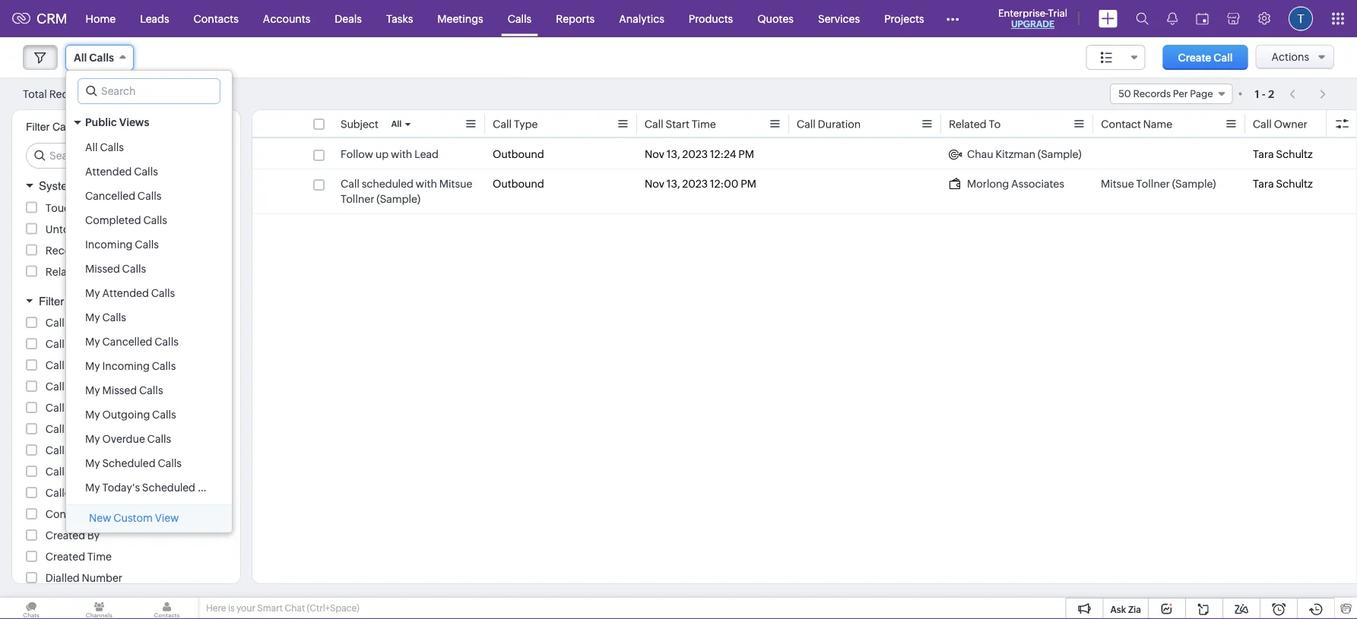 Task type: describe. For each thing, give the bounding box(es) containing it.
1 vertical spatial all
[[391, 119, 402, 129]]

records for touched
[[91, 202, 132, 214]]

50 records per page
[[1119, 88, 1213, 100]]

attended calls option
[[66, 160, 232, 184]]

my for my overdue calls
[[85, 433, 100, 446]]

touched
[[46, 202, 89, 214]]

fields
[[84, 295, 114, 308]]

my scheduled calls option
[[66, 452, 232, 476]]

chau
[[967, 148, 994, 160]]

my for my attended calls
[[85, 287, 100, 300]]

tasks
[[386, 13, 413, 25]]

0 vertical spatial call start time
[[645, 118, 716, 130]]

create call button
[[1163, 45, 1248, 70]]

row group containing follow up with lead
[[252, 140, 1357, 214]]

my missed calls option
[[66, 379, 232, 403]]

ask zia
[[1111, 605, 1141, 615]]

(sample) inside call scheduled with mitsue tollner (sample)
[[377, 193, 421, 205]]

morlong associates link
[[949, 176, 1065, 192]]

id
[[77, 487, 87, 500]]

number
[[82, 573, 122, 585]]

0 vertical spatial type
[[514, 118, 538, 130]]

filter for filter by fields
[[39, 295, 64, 308]]

0 vertical spatial time
[[692, 118, 716, 130]]

13, for nov 13, 2023 12:24 pm
[[667, 148, 680, 160]]

1 vertical spatial start
[[67, 445, 90, 457]]

1
[[1255, 88, 1260, 100]]

1 horizontal spatial name
[[1143, 118, 1172, 130]]

projects link
[[872, 0, 937, 37]]

call purpose
[[46, 402, 108, 414]]

meetings
[[437, 13, 483, 25]]

my outgoing calls option
[[66, 403, 232, 427]]

all inside all calls option
[[85, 141, 98, 154]]

0 vertical spatial cancelled
[[85, 190, 135, 202]]

chat
[[285, 604, 305, 614]]

analytics
[[619, 13, 664, 25]]

0 horizontal spatial call owner
[[46, 381, 100, 393]]

completed calls option
[[66, 208, 232, 233]]

accounts
[[263, 13, 310, 25]]

today's
[[102, 482, 140, 494]]

to
[[989, 118, 1001, 130]]

created by
[[46, 530, 100, 542]]

my incoming calls
[[85, 360, 176, 373]]

quotes link
[[745, 0, 806, 37]]

projects
[[884, 13, 924, 25]]

cancelled calls
[[85, 190, 162, 202]]

morlong
[[967, 178, 1009, 190]]

1 vertical spatial time
[[93, 445, 117, 457]]

calls down completed calls option
[[135, 239, 159, 251]]

per
[[1173, 88, 1188, 100]]

50
[[1119, 88, 1131, 100]]

my today's scheduled calls
[[85, 482, 222, 494]]

related to
[[949, 118, 1001, 130]]

by
[[79, 121, 90, 133]]

agenda
[[67, 317, 106, 329]]

calls up completed calls option
[[138, 190, 162, 202]]

call result
[[46, 424, 97, 436]]

my cancelled calls option
[[66, 330, 232, 354]]

mitsue tollner (sample)
[[1101, 178, 1216, 190]]

outbound for call scheduled with mitsue tollner (sample)
[[493, 178, 544, 190]]

enterprise-
[[998, 7, 1048, 19]]

create menu image
[[1099, 10, 1118, 28]]

outbound for follow up with lead
[[493, 148, 544, 160]]

1 vertical spatial incoming
[[102, 360, 150, 373]]

all calls option
[[66, 135, 232, 160]]

All Calls field
[[65, 45, 134, 71]]

reports
[[556, 13, 595, 25]]

total
[[23, 88, 47, 100]]

new custom view
[[89, 513, 179, 525]]

here is your smart chat (ctrl+space)
[[206, 604, 359, 614]]

with for up
[[391, 148, 412, 160]]

call scheduled with mitsue tollner (sample)
[[341, 178, 472, 205]]

attended calls
[[85, 166, 158, 178]]

0 vertical spatial duration
[[818, 118, 861, 130]]

call agenda
[[46, 317, 106, 329]]

custom
[[114, 513, 153, 525]]

pm for nov 13, 2023 12:24 pm
[[739, 148, 754, 160]]

defined
[[80, 179, 119, 193]]

0 vertical spatial incoming
[[85, 239, 133, 251]]

calls up my attended calls
[[122, 263, 146, 275]]

1 vertical spatial duration
[[67, 338, 110, 351]]

1 vertical spatial search text field
[[27, 144, 228, 168]]

completed calls
[[85, 214, 167, 227]]

0 vertical spatial start
[[666, 118, 690, 130]]

deals link
[[323, 0, 374, 37]]

trial
[[1048, 7, 1068, 19]]

record
[[46, 244, 81, 257]]

search image
[[1136, 12, 1149, 25]]

my cancelled calls
[[85, 336, 179, 348]]

home
[[86, 13, 116, 25]]

50 Records Per Page field
[[1110, 84, 1233, 104]]

my missed calls
[[85, 385, 163, 397]]

page
[[1190, 88, 1213, 100]]

1 - 2
[[1255, 88, 1275, 100]]

records for 50
[[1133, 88, 1171, 100]]

my for my missed calls
[[85, 385, 100, 397]]

upgrade
[[1011, 19, 1055, 29]]

0 horizontal spatial contact
[[46, 509, 86, 521]]

my calls option
[[66, 306, 232, 330]]

my for my cancelled calls
[[85, 336, 100, 348]]

contacts image
[[136, 598, 198, 620]]

12:00
[[710, 178, 739, 190]]

products link
[[677, 0, 745, 37]]

calls inside field
[[89, 52, 114, 64]]

2 vertical spatial time
[[87, 551, 112, 563]]

0 vertical spatial contact
[[1101, 118, 1141, 130]]

related records action
[[46, 266, 161, 278]]

caller
[[46, 487, 74, 500]]

filter calls by
[[26, 121, 90, 133]]

pm for nov 13, 2023 12:00 pm
[[741, 178, 756, 190]]

related for related records action
[[46, 266, 83, 278]]

purpose
[[67, 402, 108, 414]]

nov 13, 2023 12:24 pm
[[645, 148, 754, 160]]

scheduled
[[362, 178, 414, 190]]

tollner inside call scheduled with mitsue tollner (sample)
[[341, 193, 374, 205]]

follow
[[341, 148, 373, 160]]

nov for nov 13, 2023 12:00 pm
[[645, 178, 665, 190]]

related for related to
[[949, 118, 987, 130]]

here
[[206, 604, 226, 614]]

1 horizontal spatial call duration
[[797, 118, 861, 130]]

schultz for chau kitzman (sample)
[[1276, 148, 1313, 160]]

(sample) for mitsue tollner (sample)
[[1172, 178, 1216, 190]]

tara schultz for morlong associates
[[1253, 178, 1313, 190]]

system defined filters button
[[12, 173, 240, 200]]

-
[[1262, 88, 1266, 100]]

calls up filters
[[134, 166, 158, 178]]

all calls inside all calls field
[[74, 52, 114, 64]]

mitsue inside call scheduled with mitsue tollner (sample)
[[439, 178, 472, 190]]

chau kitzman (sample) link
[[949, 147, 1082, 162]]

completed
[[85, 214, 141, 227]]

profile element
[[1280, 0, 1322, 37]]

calls left by
[[52, 121, 76, 133]]

views
[[119, 116, 149, 129]]

kitzman
[[996, 148, 1036, 160]]

created for created by
[[46, 530, 85, 542]]

filter by fields
[[39, 295, 114, 308]]

calls down public views
[[100, 141, 124, 154]]

products
[[689, 13, 733, 25]]

Other Modules field
[[937, 6, 969, 31]]

2 for total records 2
[[92, 89, 98, 100]]

chats image
[[0, 598, 63, 620]]

0 vertical spatial action
[[83, 244, 116, 257]]

0 horizontal spatial type
[[67, 466, 91, 478]]

nov 13, 2023 12:00 pm
[[645, 178, 756, 190]]

tara for morlong associates
[[1253, 178, 1274, 190]]

is
[[228, 604, 235, 614]]



Task type: locate. For each thing, give the bounding box(es) containing it.
all calls down public
[[85, 141, 124, 154]]

seconds)
[[126, 360, 171, 372]]

1 horizontal spatial (sample)
[[1038, 148, 1082, 160]]

created time
[[46, 551, 112, 563]]

scheduled
[[102, 458, 156, 470], [142, 482, 195, 494]]

calls left reports link
[[508, 13, 532, 25]]

create
[[1178, 51, 1212, 63]]

reports link
[[544, 0, 607, 37]]

1 horizontal spatial owner
[[1274, 118, 1308, 130]]

1 vertical spatial contact
[[46, 509, 86, 521]]

1 my from the top
[[85, 287, 100, 300]]

enterprise-trial upgrade
[[998, 7, 1068, 29]]

my incoming calls option
[[66, 354, 232, 379]]

1 vertical spatial outbound
[[493, 178, 544, 190]]

by inside "dropdown button"
[[67, 295, 81, 308]]

2 inside total records 2
[[92, 89, 98, 100]]

dialled
[[46, 573, 80, 585]]

contact
[[1101, 118, 1141, 130], [46, 509, 86, 521]]

call inside call scheduled with mitsue tollner (sample)
[[341, 178, 360, 190]]

with down lead
[[416, 178, 437, 190]]

0 horizontal spatial call duration
[[46, 338, 110, 351]]

0 horizontal spatial start
[[67, 445, 90, 457]]

my left overdue
[[85, 433, 100, 446]]

by down new
[[87, 530, 100, 542]]

all up follow up with lead link on the left of page
[[391, 119, 402, 129]]

all calls down home
[[74, 52, 114, 64]]

public
[[85, 116, 117, 129]]

0 vertical spatial schultz
[[1276, 148, 1313, 160]]

created up dialled
[[46, 551, 85, 563]]

1 nov from the top
[[645, 148, 665, 160]]

records for related
[[85, 266, 126, 278]]

1 horizontal spatial call type
[[493, 118, 538, 130]]

9 my from the top
[[85, 482, 100, 494]]

2 2023 from the top
[[682, 178, 708, 190]]

0 vertical spatial attended
[[85, 166, 132, 178]]

0 vertical spatial tara
[[1253, 148, 1274, 160]]

1 tara schultz from the top
[[1253, 148, 1313, 160]]

0 horizontal spatial call type
[[46, 466, 91, 478]]

my up id
[[85, 458, 100, 470]]

time
[[692, 118, 716, 130], [93, 445, 117, 457], [87, 551, 112, 563]]

pm right 12:00
[[741, 178, 756, 190]]

by for created
[[87, 530, 100, 542]]

my up result
[[85, 409, 100, 421]]

new custom view link
[[66, 506, 232, 533]]

calls inside "option"
[[198, 482, 222, 494]]

2023 left 12:24
[[682, 148, 708, 160]]

calls up my scheduled calls option
[[147, 433, 171, 446]]

(ctrl+space)
[[307, 604, 359, 614]]

with
[[391, 148, 412, 160], [416, 178, 437, 190]]

contact name
[[1101, 118, 1172, 130], [46, 509, 117, 521]]

my for my calls
[[85, 312, 100, 324]]

total records 2
[[23, 88, 98, 100]]

filter down total
[[26, 121, 50, 133]]

chau kitzman (sample)
[[967, 148, 1082, 160]]

13, for nov 13, 2023 12:00 pm
[[667, 178, 680, 190]]

0 horizontal spatial with
[[391, 148, 412, 160]]

2023 for 12:00
[[682, 178, 708, 190]]

1 schultz from the top
[[1276, 148, 1313, 160]]

outgoing
[[102, 409, 150, 421]]

0 horizontal spatial name
[[88, 509, 117, 521]]

created for created time
[[46, 551, 85, 563]]

(sample) for chau kitzman (sample)
[[1038, 148, 1082, 160]]

1 vertical spatial tara
[[1253, 178, 1274, 190]]

calls down fields
[[102, 312, 126, 324]]

tara for chau kitzman (sample)
[[1253, 148, 1274, 160]]

1 horizontal spatial call owner
[[1253, 118, 1308, 130]]

records right '50'
[[1133, 88, 1171, 100]]

my up purpose at the bottom left
[[85, 385, 100, 397]]

1 vertical spatial call duration
[[46, 338, 110, 351]]

0 horizontal spatial tollner
[[341, 193, 374, 205]]

my left (in
[[85, 360, 100, 373]]

filter up call agenda
[[39, 295, 64, 308]]

meetings link
[[425, 0, 496, 37]]

related down record
[[46, 266, 83, 278]]

create menu element
[[1090, 0, 1127, 37]]

calls up the my today's scheduled calls
[[158, 458, 182, 470]]

my attended calls option
[[66, 281, 232, 306]]

0 vertical spatial call owner
[[1253, 118, 1308, 130]]

7 my from the top
[[85, 433, 100, 446]]

1 2023 from the top
[[682, 148, 708, 160]]

1 horizontal spatial contact
[[1101, 118, 1141, 130]]

1 horizontal spatial action
[[128, 266, 161, 278]]

incoming calls
[[85, 239, 159, 251]]

lead
[[414, 148, 439, 160]]

(sample)
[[1038, 148, 1082, 160], [1172, 178, 1216, 190], [377, 193, 421, 205]]

3 my from the top
[[85, 336, 100, 348]]

0 vertical spatial contact name
[[1101, 118, 1172, 130]]

1 vertical spatial (sample)
[[1172, 178, 1216, 190]]

2 tara schultz from the top
[[1253, 178, 1313, 190]]

2 up public
[[92, 89, 98, 100]]

1 mitsue from the left
[[439, 178, 472, 190]]

0 vertical spatial name
[[1143, 118, 1172, 130]]

my left today's
[[85, 482, 100, 494]]

dialled number
[[46, 573, 122, 585]]

related
[[949, 118, 987, 130], [46, 266, 83, 278]]

1 vertical spatial filter
[[39, 295, 64, 308]]

mitsue
[[439, 178, 472, 190], [1101, 178, 1134, 190]]

0 vertical spatial 13,
[[667, 148, 680, 160]]

tollner inside 'link'
[[1136, 178, 1170, 190]]

call start time up "nov 13, 2023 12:24 pm"
[[645, 118, 716, 130]]

2023 for 12:24
[[682, 148, 708, 160]]

tasks link
[[374, 0, 425, 37]]

leads
[[140, 13, 169, 25]]

caller id
[[46, 487, 87, 500]]

12:24
[[710, 148, 736, 160]]

contact down caller id
[[46, 509, 86, 521]]

call type
[[493, 118, 538, 130], [46, 466, 91, 478]]

2 nov from the top
[[645, 178, 665, 190]]

0 vertical spatial pm
[[739, 148, 754, 160]]

all down by
[[85, 141, 98, 154]]

call owner down 1 - 2 on the right of page
[[1253, 118, 1308, 130]]

call start time
[[645, 118, 716, 130], [46, 445, 117, 457]]

records for total
[[49, 88, 90, 100]]

attended up defined
[[85, 166, 132, 178]]

contact down '50'
[[1101, 118, 1141, 130]]

tollner
[[1136, 178, 1170, 190], [341, 193, 374, 205]]

1 vertical spatial tollner
[[341, 193, 374, 205]]

with for scheduled
[[416, 178, 437, 190]]

subject
[[341, 118, 379, 130]]

my for my today's scheduled calls
[[85, 482, 100, 494]]

filter inside "dropdown button"
[[39, 295, 64, 308]]

start
[[666, 118, 690, 130], [67, 445, 90, 457]]

nov
[[645, 148, 665, 160], [645, 178, 665, 190]]

(sample) inside 'link'
[[1172, 178, 1216, 190]]

touched records
[[46, 202, 132, 214]]

0 vertical spatial tollner
[[1136, 178, 1170, 190]]

0 vertical spatial nov
[[645, 148, 665, 160]]

1 vertical spatial contact name
[[46, 509, 117, 521]]

calls inside option
[[158, 458, 182, 470]]

signals element
[[1158, 0, 1187, 37]]

name down today's
[[88, 509, 117, 521]]

search text field up public views dropdown button
[[78, 79, 220, 103]]

public views region
[[66, 135, 232, 620]]

2 schultz from the top
[[1276, 178, 1313, 190]]

profile image
[[1289, 6, 1313, 31]]

cancelled calls option
[[66, 184, 232, 208]]

2 right -
[[1268, 88, 1275, 100]]

0 vertical spatial search text field
[[78, 79, 220, 103]]

call owner up call purpose
[[46, 381, 100, 393]]

by up call agenda
[[67, 295, 81, 308]]

missed down (in
[[102, 385, 137, 397]]

name down 50 records per page
[[1143, 118, 1172, 130]]

incoming calls option
[[66, 233, 232, 257]]

up
[[376, 148, 389, 160]]

my for my scheduled calls
[[85, 458, 100, 470]]

0 horizontal spatial call start time
[[46, 445, 117, 457]]

0 vertical spatial all calls
[[74, 52, 114, 64]]

contacts link
[[181, 0, 251, 37]]

my today's scheduled calls option
[[66, 476, 232, 500]]

scheduled inside "option"
[[142, 482, 195, 494]]

0 horizontal spatial related
[[46, 266, 83, 278]]

1 vertical spatial action
[[128, 266, 161, 278]]

my outgoing calls
[[85, 409, 176, 421]]

call scheduled with mitsue tollner (sample) link
[[341, 176, 478, 207]]

missed calls
[[85, 263, 146, 275]]

my inside my today's scheduled calls "option"
[[85, 482, 100, 494]]

2023 left 12:00
[[682, 178, 708, 190]]

option
[[66, 500, 232, 525]]

pm right 12:24
[[739, 148, 754, 160]]

1 horizontal spatial tollner
[[1136, 178, 1170, 190]]

channels image
[[68, 598, 130, 620]]

1 vertical spatial scheduled
[[142, 482, 195, 494]]

None field
[[1086, 45, 1146, 70]]

0 vertical spatial outbound
[[493, 148, 544, 160]]

calls down the my missed calls option
[[152, 409, 176, 421]]

scheduled down my overdue calls
[[102, 458, 156, 470]]

1 horizontal spatial by
[[87, 530, 100, 542]]

start up "nov 13, 2023 12:24 pm"
[[666, 118, 690, 130]]

1 vertical spatial 13,
[[667, 178, 680, 190]]

1 tara from the top
[[1253, 148, 1274, 160]]

schultz for morlong associates
[[1276, 178, 1313, 190]]

1 created from the top
[[46, 530, 85, 542]]

contacts
[[194, 13, 239, 25]]

1 vertical spatial type
[[67, 466, 91, 478]]

1 vertical spatial attended
[[102, 287, 149, 300]]

all up total records 2
[[74, 52, 87, 64]]

missed down 'record action'
[[85, 263, 120, 275]]

calls down my incoming calls option
[[139, 385, 163, 397]]

calls down my scheduled calls option
[[198, 482, 222, 494]]

ask
[[1111, 605, 1126, 615]]

13, up nov 13, 2023 12:00 pm
[[667, 148, 680, 160]]

1 vertical spatial related
[[46, 266, 83, 278]]

2 my from the top
[[85, 312, 100, 324]]

1 vertical spatial cancelled
[[102, 336, 152, 348]]

search element
[[1127, 0, 1158, 37]]

missed inside option
[[102, 385, 137, 397]]

start down result
[[67, 445, 90, 457]]

filters
[[122, 179, 154, 193]]

records right total
[[49, 88, 90, 100]]

nov down "nov 13, 2023 12:24 pm"
[[645, 178, 665, 190]]

1 horizontal spatial call start time
[[645, 118, 716, 130]]

calls link
[[496, 0, 544, 37]]

2 tara from the top
[[1253, 178, 1274, 190]]

search text field up system defined filters dropdown button
[[27, 144, 228, 168]]

view
[[155, 513, 179, 525]]

record action
[[46, 244, 116, 257]]

0 vertical spatial created
[[46, 530, 85, 542]]

deals
[[335, 13, 362, 25]]

call inside button
[[1214, 51, 1233, 63]]

my down related records action
[[85, 287, 100, 300]]

tara schultz
[[1253, 148, 1313, 160], [1253, 178, 1313, 190]]

1 vertical spatial call start time
[[46, 445, 117, 457]]

calls up seconds)
[[155, 336, 179, 348]]

scheduled inside option
[[102, 458, 156, 470]]

1 vertical spatial schultz
[[1276, 178, 1313, 190]]

filter
[[26, 121, 50, 133], [39, 295, 64, 308]]

records inside field
[[1133, 88, 1171, 100]]

2 for 1 - 2
[[1268, 88, 1275, 100]]

smart
[[257, 604, 283, 614]]

filter for filter calls by
[[26, 121, 50, 133]]

scheduled up view
[[142, 482, 195, 494]]

all calls inside all calls option
[[85, 141, 124, 154]]

2 created from the top
[[46, 551, 85, 563]]

1 vertical spatial call owner
[[46, 381, 100, 393]]

1 vertical spatial tara schultz
[[1253, 178, 1313, 190]]

0 vertical spatial with
[[391, 148, 412, 160]]

by for filter
[[67, 295, 81, 308]]

row group
[[252, 140, 1357, 214]]

schultz
[[1276, 148, 1313, 160], [1276, 178, 1313, 190]]

overdue
[[102, 433, 145, 446]]

records up incoming calls
[[103, 223, 144, 235]]

0 vertical spatial call duration
[[797, 118, 861, 130]]

1 horizontal spatial contact name
[[1101, 118, 1172, 130]]

missed
[[85, 263, 120, 275], [102, 385, 137, 397]]

0 vertical spatial related
[[949, 118, 987, 130]]

calls up the my missed calls option
[[152, 360, 176, 373]]

0 horizontal spatial action
[[83, 244, 116, 257]]

2 13, from the top
[[667, 178, 680, 190]]

calendar image
[[1196, 13, 1209, 25]]

1 vertical spatial 2023
[[682, 178, 708, 190]]

0 horizontal spatial 2
[[92, 89, 98, 100]]

1 vertical spatial nov
[[645, 178, 665, 190]]

calls up my calls option
[[151, 287, 175, 300]]

call duration
[[797, 118, 861, 130], [46, 338, 110, 351]]

Search text field
[[78, 79, 220, 103], [27, 144, 228, 168]]

my overdue calls
[[85, 433, 171, 446]]

1 vertical spatial created
[[46, 551, 85, 563]]

public views
[[85, 116, 149, 129]]

my inside my scheduled calls option
[[85, 458, 100, 470]]

my inside my calls option
[[85, 312, 100, 324]]

new
[[89, 513, 111, 525]]

attended inside attended calls option
[[85, 166, 132, 178]]

1 vertical spatial pm
[[741, 178, 756, 190]]

my inside my attended calls option
[[85, 287, 100, 300]]

all inside all calls field
[[74, 52, 87, 64]]

with right up
[[391, 148, 412, 160]]

my down agenda
[[85, 336, 100, 348]]

analytics link
[[607, 0, 677, 37]]

contact name down id
[[46, 509, 117, 521]]

4 my from the top
[[85, 360, 100, 373]]

0 horizontal spatial contact name
[[46, 509, 117, 521]]

0 horizontal spatial mitsue
[[439, 178, 472, 190]]

size image
[[1101, 51, 1113, 65]]

action up my attended calls option
[[128, 266, 161, 278]]

2 outbound from the top
[[493, 178, 544, 190]]

2 vertical spatial duration
[[67, 360, 110, 372]]

1 vertical spatial by
[[87, 530, 100, 542]]

0 horizontal spatial owner
[[67, 381, 100, 393]]

0 vertical spatial scheduled
[[102, 458, 156, 470]]

my inside the my cancelled calls option
[[85, 336, 100, 348]]

1 outbound from the top
[[493, 148, 544, 160]]

time up "nov 13, 2023 12:24 pm"
[[692, 118, 716, 130]]

mitsue inside 'link'
[[1101, 178, 1134, 190]]

1 13, from the top
[[667, 148, 680, 160]]

time up number
[[87, 551, 112, 563]]

owner up purpose at the bottom left
[[67, 381, 100, 393]]

0 vertical spatial owner
[[1274, 118, 1308, 130]]

0 vertical spatial tara schultz
[[1253, 148, 1313, 160]]

action up related records action
[[83, 244, 116, 257]]

nov for nov 13, 2023 12:24 pm
[[645, 148, 665, 160]]

13, down "nov 13, 2023 12:24 pm"
[[667, 178, 680, 190]]

0 vertical spatial missed
[[85, 263, 120, 275]]

2 vertical spatial all
[[85, 141, 98, 154]]

my inside my outgoing calls option
[[85, 409, 100, 421]]

records up completed
[[91, 202, 132, 214]]

my inside my incoming calls option
[[85, 360, 100, 373]]

with inside call scheduled with mitsue tollner (sample)
[[416, 178, 437, 190]]

crm
[[36, 11, 67, 26]]

1 horizontal spatial with
[[416, 178, 437, 190]]

my down fields
[[85, 312, 100, 324]]

2023
[[682, 148, 708, 160], [682, 178, 708, 190]]

5 my from the top
[[85, 385, 100, 397]]

services
[[818, 13, 860, 25]]

1 horizontal spatial mitsue
[[1101, 178, 1134, 190]]

calls
[[508, 13, 532, 25], [89, 52, 114, 64], [52, 121, 76, 133], [100, 141, 124, 154], [134, 166, 158, 178], [138, 190, 162, 202], [143, 214, 167, 227], [135, 239, 159, 251], [122, 263, 146, 275], [151, 287, 175, 300], [102, 312, 126, 324], [155, 336, 179, 348], [152, 360, 176, 373], [139, 385, 163, 397], [152, 409, 176, 421], [147, 433, 171, 446], [158, 458, 182, 470], [198, 482, 222, 494]]

home link
[[73, 0, 128, 37]]

attended down missed calls
[[102, 287, 149, 300]]

2 mitsue from the left
[[1101, 178, 1134, 190]]

public views button
[[66, 109, 232, 135]]

0 vertical spatial call type
[[493, 118, 538, 130]]

all calls
[[74, 52, 114, 64], [85, 141, 124, 154]]

records for untouched
[[103, 223, 144, 235]]

related left to
[[949, 118, 987, 130]]

1 vertical spatial call type
[[46, 466, 91, 478]]

records up fields
[[85, 266, 126, 278]]

tara
[[1253, 148, 1274, 160], [1253, 178, 1274, 190]]

calls up incoming calls option
[[143, 214, 167, 227]]

time down result
[[93, 445, 117, 457]]

accounts link
[[251, 0, 323, 37]]

1 vertical spatial all calls
[[85, 141, 124, 154]]

1 vertical spatial missed
[[102, 385, 137, 397]]

contact name down '50'
[[1101, 118, 1172, 130]]

nov up nov 13, 2023 12:00 pm
[[645, 148, 665, 160]]

leads link
[[128, 0, 181, 37]]

my inside the my missed calls option
[[85, 385, 100, 397]]

2 vertical spatial (sample)
[[377, 193, 421, 205]]

1 horizontal spatial related
[[949, 118, 987, 130]]

tara schultz for chau kitzman (sample)
[[1253, 148, 1313, 160]]

6 my from the top
[[85, 409, 100, 421]]

mitsue tollner (sample) link
[[1101, 176, 1216, 192]]

8 my from the top
[[85, 458, 100, 470]]

calls down home
[[89, 52, 114, 64]]

1 vertical spatial owner
[[67, 381, 100, 393]]

my scheduled calls
[[85, 458, 182, 470]]

created
[[46, 530, 85, 542], [46, 551, 85, 563]]

created up created time
[[46, 530, 85, 542]]

1 vertical spatial name
[[88, 509, 117, 521]]

navigation
[[1282, 83, 1334, 105]]

attended inside my attended calls option
[[102, 287, 149, 300]]

your
[[237, 604, 255, 614]]

system
[[39, 179, 77, 193]]

signals image
[[1167, 12, 1178, 25]]

owner down 1 - 2 on the right of page
[[1274, 118, 1308, 130]]

by
[[67, 295, 81, 308], [87, 530, 100, 542]]

owner
[[1274, 118, 1308, 130], [67, 381, 100, 393]]

actions
[[1272, 51, 1309, 63]]

call start time down result
[[46, 445, 117, 457]]

1 horizontal spatial start
[[666, 118, 690, 130]]

my for my outgoing calls
[[85, 409, 100, 421]]

0 horizontal spatial by
[[67, 295, 81, 308]]

my for my incoming calls
[[85, 360, 100, 373]]



Task type: vqa. For each thing, say whether or not it's contained in the screenshot.
the top Call Type
yes



